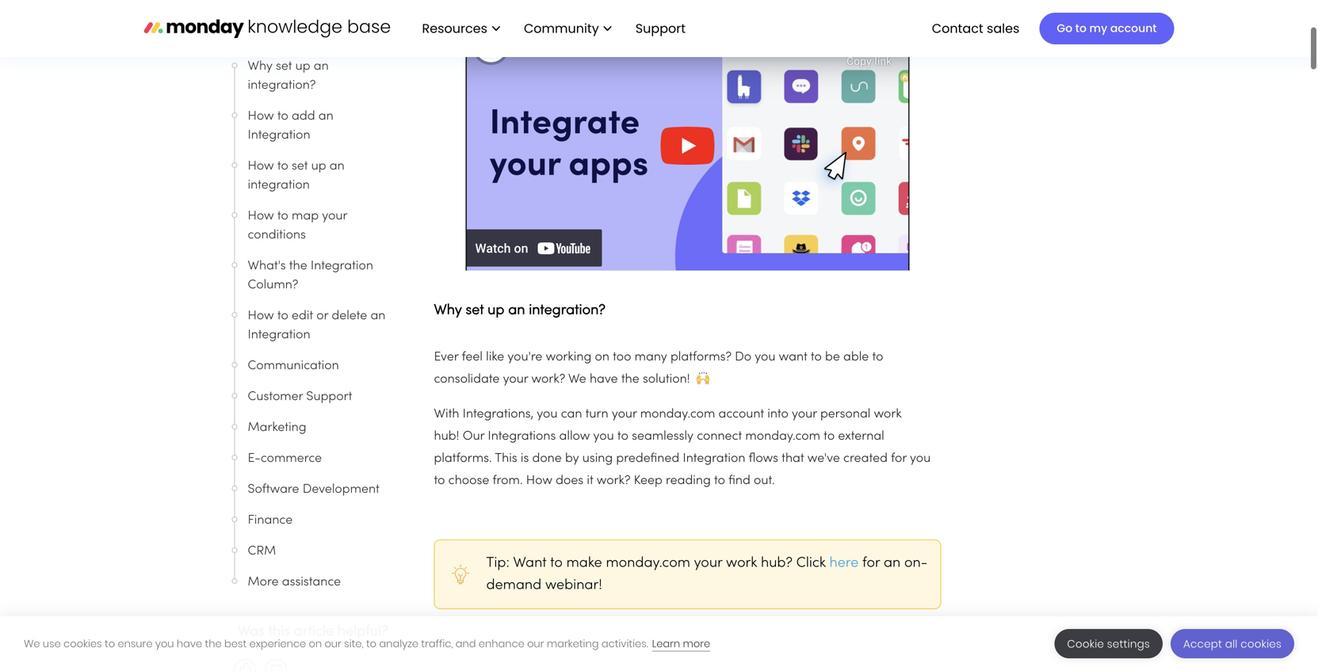 Task type: locate. For each thing, give the bounding box(es) containing it.
1 horizontal spatial integration?
[[529, 304, 605, 317]]

integration? up add
[[248, 80, 316, 92]]

for inside our integrations allow you to seamlessly connect monday.com to external platforms. this is done by using predefined integration flows that we've created for you to choose from. how does it work? keep reading to find out.
[[891, 453, 907, 465]]

to right 'want'
[[550, 557, 563, 570]]

integration? for the why set up an integration? link to the left
[[248, 80, 316, 92]]

0 vertical spatial up
[[295, 61, 310, 73]]

helpful?
[[337, 625, 388, 639]]

that
[[782, 453, 804, 465]]

account right my
[[1110, 21, 1157, 36]]

work hub!
[[434, 409, 901, 443]]

consolidate
[[434, 374, 500, 386]]

1 horizontal spatial why set up an integration?
[[434, 304, 605, 317]]

up
[[295, 61, 310, 73], [311, 160, 326, 172], [488, 304, 504, 317]]

0 vertical spatial support
[[635, 19, 686, 37]]

1 horizontal spatial why set up an integration? link
[[434, 296, 605, 320]]

1 vertical spatial we
[[24, 637, 40, 651]]

an right add
[[318, 111, 333, 122]]

and
[[456, 637, 476, 651]]

done
[[532, 453, 562, 465]]

here link
[[829, 557, 859, 570]]

allow
[[559, 431, 590, 443]]

enhance
[[479, 637, 525, 651]]

platforms?
[[670, 352, 731, 363]]

want
[[779, 352, 807, 363]]

our right enhance at the left of the page
[[527, 637, 544, 651]]

why set up an integration? link
[[248, 57, 395, 95], [434, 296, 605, 320]]

to left edit
[[277, 310, 288, 322]]

0 horizontal spatial cookies
[[63, 637, 102, 651]]

how down done
[[526, 475, 552, 487]]

you right do
[[755, 352, 775, 363]]

add
[[292, 111, 315, 122]]

our integrations allow you to seamlessly connect monday.com to external platforms. this is done by using predefined integration flows that we've created for you to choose from. how does it work? keep reading to find out.
[[434, 431, 931, 487]]

on inside the ever feel like you're working on too many platforms? do you want to be able to consolidate your work? we have the solution!  🙌
[[595, 352, 609, 363]]

0 vertical spatial integrations
[[308, 29, 376, 41]]

to inside the how to set up an integration
[[277, 160, 288, 172]]

integration
[[248, 180, 310, 191]]

0 vertical spatial work?
[[531, 374, 565, 386]]

traffic,
[[421, 637, 453, 651]]

turn
[[585, 409, 608, 420]]

why
[[248, 61, 273, 73], [434, 304, 462, 317]]

1 vertical spatial account
[[718, 409, 764, 420]]

set inside why set up an integration?
[[276, 61, 292, 73]]

site,
[[344, 637, 363, 651]]

0 horizontal spatial work
[[726, 557, 757, 570]]

2 vertical spatial up
[[488, 304, 504, 317]]

set up the feel at the bottom of page
[[466, 304, 484, 317]]

have
[[590, 374, 618, 386], [177, 637, 202, 651]]

is
[[521, 453, 529, 465]]

up down how to add an integration link
[[311, 160, 326, 172]]

connect
[[697, 431, 742, 443]]

how left add
[[248, 111, 274, 122]]

settings
[[1107, 637, 1150, 651]]

for an on- demand webinar!
[[486, 557, 928, 592]]

on-
[[904, 557, 928, 570]]

1 vertical spatial integration?
[[529, 304, 605, 317]]

an left on-
[[884, 557, 901, 570]]

how inside how to edit or delete an integration
[[248, 310, 274, 322]]

1 horizontal spatial our
[[527, 637, 544, 651]]

keep
[[634, 475, 662, 487]]

1 horizontal spatial integrations
[[488, 431, 556, 443]]

e-
[[248, 453, 261, 465]]

0 vertical spatial the
[[289, 260, 307, 272]]

0 horizontal spatial integrations
[[308, 29, 376, 41]]

0 horizontal spatial account
[[718, 409, 764, 420]]

integrations
[[308, 29, 376, 41], [488, 431, 556, 443]]

1 vertical spatial integrations
[[488, 431, 556, 443]]

finance link
[[248, 511, 395, 530]]

an up you're
[[508, 304, 525, 317]]

integrations inside our integrations allow you to seamlessly connect monday.com to external platforms. this is done by using predefined integration flows that we've created for you to choose from. how does it work? keep reading to find out.
[[488, 431, 556, 443]]

flows
[[749, 453, 778, 465]]

1 cookies from the left
[[63, 637, 102, 651]]

be
[[825, 352, 840, 363]]

1 vertical spatial on
[[309, 637, 322, 651]]

1 vertical spatial why set up an integration?
[[434, 304, 605, 317]]

1 horizontal spatial work?
[[597, 475, 630, 487]]

for
[[891, 453, 907, 465], [862, 557, 880, 570]]

1 horizontal spatial cookies
[[1241, 637, 1282, 651]]

go to my account link
[[1039, 13, 1174, 44]]

1 horizontal spatial why
[[434, 304, 462, 317]]

our left site, at the left bottom of page
[[325, 637, 341, 651]]

how down 'column?'
[[248, 310, 274, 322]]

1 vertical spatial have
[[177, 637, 202, 651]]

1 vertical spatial up
[[311, 160, 326, 172]]

1 horizontal spatial for
[[891, 453, 907, 465]]

how inside how to map your conditions
[[248, 210, 274, 222]]

why down monday.com logo
[[248, 61, 273, 73]]

ensure
[[118, 637, 153, 651]]

we
[[568, 374, 586, 386], [24, 637, 40, 651]]

your right map
[[322, 210, 347, 222]]

work?
[[531, 374, 565, 386], [597, 475, 630, 487]]

on inside dialog
[[309, 637, 322, 651]]

an down monday.com integrations link
[[314, 61, 329, 73]]

why inside why set up an integration?
[[248, 61, 273, 73]]

1 horizontal spatial the
[[289, 260, 307, 272]]

0 vertical spatial for
[[891, 453, 907, 465]]

to left add
[[277, 111, 288, 122]]

set
[[276, 61, 292, 73], [292, 160, 308, 172], [466, 304, 484, 317]]

accept all cookies
[[1183, 637, 1282, 651]]

on left too
[[595, 352, 609, 363]]

integration down the how to map your conditions link
[[311, 260, 373, 272]]

2 cookies from the left
[[1241, 637, 1282, 651]]

1 horizontal spatial we
[[568, 374, 586, 386]]

integration down connect
[[683, 453, 745, 465]]

cookies right use at the left bottom
[[63, 637, 102, 651]]

into
[[767, 409, 788, 420]]

1 horizontal spatial support
[[635, 19, 686, 37]]

edit
[[292, 310, 313, 322]]

🙌
[[697, 374, 709, 386]]

0 horizontal spatial up
[[295, 61, 310, 73]]

0 vertical spatial work
[[874, 409, 901, 420]]

2 vertical spatial the
[[205, 637, 222, 651]]

account inside the main element
[[1110, 21, 1157, 36]]

0 vertical spatial integration?
[[248, 80, 316, 92]]

to
[[1075, 21, 1087, 36], [277, 111, 288, 122], [277, 160, 288, 172], [277, 210, 288, 222], [277, 310, 288, 322], [811, 352, 822, 363], [872, 352, 883, 363], [617, 431, 628, 443], [824, 431, 835, 443], [434, 475, 445, 487], [714, 475, 725, 487], [550, 557, 563, 570], [105, 637, 115, 651], [366, 637, 377, 651]]

1 horizontal spatial have
[[590, 374, 618, 386]]

why set up an integration? up you're
[[434, 304, 605, 317]]

integration down add
[[248, 130, 310, 141]]

0 horizontal spatial why set up an integration?
[[248, 61, 329, 92]]

community link
[[516, 15, 620, 42]]

column?
[[248, 279, 298, 291]]

your down you're
[[503, 374, 528, 386]]

what's the integration column?
[[248, 260, 373, 291]]

to right go
[[1075, 21, 1087, 36]]

1 vertical spatial for
[[862, 557, 880, 570]]

personal
[[820, 409, 871, 420]]

you right 'ensure'
[[155, 637, 174, 651]]

account up connect
[[718, 409, 764, 420]]

how to set up an integration link
[[248, 157, 395, 195]]

more assistance
[[248, 577, 341, 588]]

to up conditions
[[277, 210, 288, 222]]

cookies for all
[[1241, 637, 1282, 651]]

resources
[[422, 19, 487, 37]]

up down monday.com integrations at the left
[[295, 61, 310, 73]]

the right what's at the left top of page
[[289, 260, 307, 272]]

1 horizontal spatial up
[[311, 160, 326, 172]]

work left hub?
[[726, 557, 757, 570]]

we left use at the left bottom
[[24, 637, 40, 651]]

integrations inside monday.com integrations link
[[308, 29, 376, 41]]

experience
[[249, 637, 306, 651]]

for inside for an on- demand webinar!
[[862, 557, 880, 570]]

set up "integration"
[[292, 160, 308, 172]]

an inside why set up an integration?
[[314, 61, 329, 73]]

0 horizontal spatial we
[[24, 637, 40, 651]]

0 horizontal spatial why
[[248, 61, 273, 73]]

0 vertical spatial we
[[568, 374, 586, 386]]

1 vertical spatial work
[[726, 557, 757, 570]]

0 vertical spatial account
[[1110, 21, 1157, 36]]

find
[[729, 475, 750, 487]]

work? down working on the left bottom of the page
[[531, 374, 565, 386]]

1 vertical spatial why
[[434, 304, 462, 317]]

how for how to map your conditions
[[248, 210, 274, 222]]

list containing resources
[[406, 0, 698, 57]]

1 vertical spatial work?
[[597, 475, 630, 487]]

main element
[[406, 0, 1174, 57]]

2 our from the left
[[527, 637, 544, 651]]

why up ever
[[434, 304, 462, 317]]

on right experience on the bottom of page
[[309, 637, 322, 651]]

0 horizontal spatial our
[[325, 637, 341, 651]]

2 vertical spatial set
[[466, 304, 484, 317]]

platforms.
[[434, 453, 492, 465]]

why set up an integration? up add
[[248, 61, 329, 92]]

your
[[322, 210, 347, 222], [503, 374, 528, 386], [612, 409, 637, 420], [792, 409, 817, 420], [694, 557, 722, 570]]

the left "best"
[[205, 637, 222, 651]]

1 horizontal spatial on
[[595, 352, 609, 363]]

1 vertical spatial the
[[621, 374, 639, 386]]

how inside our integrations allow you to seamlessly connect monday.com to external platforms. this is done by using predefined integration flows that we've created for you to choose from. how does it work? keep reading to find out.
[[526, 475, 552, 487]]

why set up an integration? for the bottommost the why set up an integration? link
[[434, 304, 605, 317]]

list
[[406, 0, 698, 57]]

1 vertical spatial set
[[292, 160, 308, 172]]

0 horizontal spatial integration?
[[248, 80, 316, 92]]

0 vertical spatial set
[[276, 61, 292, 73]]

integration inside how to add an integration
[[248, 130, 310, 141]]

1 our from the left
[[325, 637, 341, 651]]

contact sales
[[932, 19, 1020, 37]]

0 vertical spatial why
[[248, 61, 273, 73]]

how up "integration"
[[248, 160, 274, 172]]

have down too
[[590, 374, 618, 386]]

we down working on the left bottom of the page
[[568, 374, 586, 386]]

0 vertical spatial have
[[590, 374, 618, 386]]

to up "integration"
[[277, 160, 288, 172]]

the down too
[[621, 374, 639, 386]]

0 vertical spatial why set up an integration?
[[248, 61, 329, 92]]

from.
[[493, 475, 523, 487]]

0 vertical spatial on
[[595, 352, 609, 363]]

how for how to edit or delete an integration
[[248, 310, 274, 322]]

up for the why set up an integration? link to the left
[[295, 61, 310, 73]]

to left be at the bottom
[[811, 352, 822, 363]]

0 horizontal spatial on
[[309, 637, 322, 651]]

2 horizontal spatial the
[[621, 374, 639, 386]]

monday.com integrations
[[229, 29, 376, 41]]

customer support
[[248, 391, 352, 403]]

up for the bottommost the why set up an integration? link
[[488, 304, 504, 317]]

for right created
[[891, 453, 907, 465]]

integration? up working on the left bottom of the page
[[529, 304, 605, 317]]

seamlessly
[[632, 431, 694, 443]]

0 horizontal spatial for
[[862, 557, 880, 570]]

have left "best"
[[177, 637, 202, 651]]

up up like
[[488, 304, 504, 317]]

an down how to add an integration link
[[330, 160, 345, 172]]

up inside why set up an integration?
[[295, 61, 310, 73]]

cookies inside accept all cookies button
[[1241, 637, 1282, 651]]

how inside the how to set up an integration
[[248, 160, 274, 172]]

0 vertical spatial why set up an integration? link
[[248, 57, 395, 95]]

your inside how to map your conditions
[[322, 210, 347, 222]]

set inside the how to set up an integration
[[292, 160, 308, 172]]

the
[[289, 260, 307, 272], [621, 374, 639, 386], [205, 637, 222, 651]]

1 horizontal spatial account
[[1110, 21, 1157, 36]]

to inside the main element
[[1075, 21, 1087, 36]]

2 horizontal spatial up
[[488, 304, 504, 317]]

reading
[[666, 475, 711, 487]]

why for the why set up an integration? link to the left
[[248, 61, 273, 73]]

why set up an integration? link up you're
[[434, 296, 605, 320]]

set down monday.com integrations at the left
[[276, 61, 292, 73]]

cookie settings button
[[1054, 629, 1163, 659]]

cookies right all
[[1241, 637, 1282, 651]]

1 vertical spatial support
[[306, 391, 352, 403]]

1 horizontal spatial work
[[874, 409, 901, 420]]

an right delete
[[370, 310, 385, 322]]

best
[[224, 637, 247, 651]]

to up we've
[[824, 431, 835, 443]]

work
[[874, 409, 901, 420], [726, 557, 757, 570]]

working
[[546, 352, 591, 363]]

you right created
[[910, 453, 931, 465]]

how up conditions
[[248, 210, 274, 222]]

work? right "it"
[[597, 475, 630, 487]]

work? inside the ever feel like you're working on too many platforms? do you want to be able to consolidate your work? we have the solution!  🙌
[[531, 374, 565, 386]]

dialog
[[0, 617, 1318, 671]]

0 horizontal spatial have
[[177, 637, 202, 651]]

for right here link
[[862, 557, 880, 570]]

have inside the ever feel like you're working on too many platforms? do you want to be able to consolidate your work? we have the solution!  🙌
[[590, 374, 618, 386]]

why set up an integration? link down monday.com integrations link
[[248, 57, 395, 95]]

0 horizontal spatial work?
[[531, 374, 565, 386]]

integration down edit
[[248, 329, 310, 341]]

work inside work hub!
[[874, 409, 901, 420]]

how inside how to add an integration
[[248, 111, 274, 122]]

work up external
[[874, 409, 901, 420]]



Task type: vqa. For each thing, say whether or not it's contained in the screenshot.
Week
no



Task type: describe. For each thing, give the bounding box(es) containing it.
it
[[587, 475, 593, 487]]

external
[[838, 431, 884, 443]]

what's
[[248, 260, 286, 272]]

to left find
[[714, 475, 725, 487]]

customer support link
[[248, 388, 395, 407]]

marketing
[[547, 637, 599, 651]]

to left choose
[[434, 475, 445, 487]]

too
[[613, 352, 631, 363]]

by
[[565, 453, 579, 465]]

the inside what's the integration column?
[[289, 260, 307, 272]]

to inside how to edit or delete an integration
[[277, 310, 288, 322]]

you left can
[[537, 409, 558, 420]]

software
[[248, 484, 299, 496]]

tip:
[[486, 557, 509, 570]]

more
[[683, 637, 710, 651]]

we use cookies to ensure you have the best experience on our site, to analyze traffic, and enhance our marketing activities. learn more
[[24, 637, 710, 651]]

support inside list
[[635, 19, 686, 37]]

an inside how to add an integration
[[318, 111, 333, 122]]

set for the why set up an integration? link to the left
[[276, 61, 292, 73]]

what's the integration column? link
[[248, 257, 395, 295]]

marketing
[[248, 422, 306, 434]]

with integrations, you can turn your monday.com account into your personal
[[434, 409, 874, 420]]

you inside the ever feel like you're working on too many platforms? do you want to be able to consolidate your work? we have the solution!  🙌
[[755, 352, 775, 363]]

e-commerce link
[[248, 449, 395, 468]]

how to edit or delete an integration link
[[248, 307, 395, 345]]

predefined
[[616, 453, 679, 465]]

using
[[582, 453, 613, 465]]

how to map your conditions
[[248, 210, 347, 241]]

to right site, at the left bottom of page
[[366, 637, 377, 651]]

conditions
[[248, 229, 306, 241]]

activities.
[[601, 637, 648, 651]]

crm
[[248, 546, 276, 558]]

marketing link
[[248, 418, 395, 437]]

article
[[294, 625, 334, 639]]

here
[[829, 557, 859, 570]]

learn
[[652, 637, 680, 651]]

this
[[268, 625, 290, 639]]

monday.com inside our integrations allow you to seamlessly connect monday.com to external platforms. this is done by using predefined integration flows that we've created for you to choose from. how does it work? keep reading to find out.
[[745, 431, 820, 443]]

want
[[513, 557, 546, 570]]

make
[[566, 557, 602, 570]]

was this article helpful?
[[237, 625, 388, 639]]

analyze
[[379, 637, 418, 651]]

more assistance link
[[248, 573, 395, 592]]

integrations for our
[[488, 431, 556, 443]]

go
[[1057, 21, 1072, 36]]

to up the predefined on the bottom of page
[[617, 431, 628, 443]]

why for the bottommost the why set up an integration? link
[[434, 304, 462, 317]]

to inside how to map your conditions
[[277, 210, 288, 222]]

an inside for an on- demand webinar!
[[884, 557, 901, 570]]

like
[[486, 352, 504, 363]]

with
[[434, 409, 459, 420]]

how to add an integration link
[[248, 107, 395, 145]]

0 horizontal spatial the
[[205, 637, 222, 651]]

integrations,
[[463, 409, 533, 420]]

contact sales link
[[924, 15, 1027, 42]]

the inside the ever feel like you're working on too many platforms? do you want to be able to consolidate your work? we have the solution!  🙌
[[621, 374, 639, 386]]

how to set up an integration
[[248, 160, 345, 191]]

how for how to add an integration
[[248, 111, 274, 122]]

to right able
[[872, 352, 883, 363]]

you're
[[508, 352, 542, 363]]

communication link
[[248, 357, 395, 376]]

1 vertical spatial why set up an integration? link
[[434, 296, 605, 320]]

hub?
[[761, 557, 792, 570]]

cookie settings
[[1067, 637, 1150, 651]]

commerce
[[261, 453, 322, 465]]

learn more link
[[652, 637, 710, 652]]

choose
[[448, 475, 489, 487]]

webinar!
[[545, 579, 602, 592]]

assistance
[[282, 577, 341, 588]]

out.
[[754, 475, 775, 487]]

you inside dialog
[[155, 637, 174, 651]]

dialog containing cookie settings
[[0, 617, 1318, 671]]

0 horizontal spatial support
[[306, 391, 352, 403]]

an inside how to edit or delete an integration
[[370, 310, 385, 322]]

integration inside our integrations allow you to seamlessly connect monday.com to external platforms. this is done by using predefined integration flows that we've created for you to choose from. how does it work? keep reading to find out.
[[683, 453, 745, 465]]

can
[[561, 409, 582, 420]]

sales
[[987, 19, 1020, 37]]

e-commerce
[[248, 453, 322, 465]]

created
[[843, 453, 888, 465]]

accept
[[1183, 637, 1222, 651]]

we inside the ever feel like you're working on too many platforms? do you want to be able to consolidate your work? we have the solution!  🙌
[[568, 374, 586, 386]]

cookies for use
[[63, 637, 102, 651]]

demand
[[486, 579, 542, 592]]

communication
[[248, 360, 342, 372]]

you up 'using'
[[593, 431, 614, 443]]

map
[[292, 210, 319, 222]]

0 horizontal spatial why set up an integration? link
[[248, 57, 395, 95]]

why set up an integration? for the why set up an integration? link to the left
[[248, 61, 329, 92]]

to inside how to add an integration
[[277, 111, 288, 122]]

click
[[796, 557, 826, 570]]

integration? for the bottommost the why set up an integration? link
[[529, 304, 605, 317]]

your right into
[[792, 409, 817, 420]]

set for the bottommost the why set up an integration? link
[[466, 304, 484, 317]]

all
[[1225, 637, 1238, 651]]

do
[[735, 352, 751, 363]]

your left hub?
[[694, 557, 722, 570]]

cookie
[[1067, 637, 1104, 651]]

how to map your conditions link
[[248, 207, 395, 245]]

many
[[635, 352, 667, 363]]

development
[[303, 484, 379, 496]]

more
[[248, 577, 279, 588]]

crm link
[[248, 542, 395, 561]]

how to edit or delete an integration
[[248, 310, 385, 341]]

tip: want to make monday.com your work hub? click here
[[486, 557, 859, 570]]

delete
[[332, 310, 367, 322]]

ever
[[434, 352, 458, 363]]

or
[[316, 310, 328, 322]]

use
[[43, 637, 61, 651]]

feel
[[462, 352, 483, 363]]

integration inside how to edit or delete an integration
[[248, 329, 310, 341]]

finance
[[248, 515, 293, 527]]

hub!
[[434, 431, 459, 443]]

how for how to set up an integration
[[248, 160, 274, 172]]

software development
[[248, 484, 379, 496]]

resources link
[[414, 15, 508, 42]]

up inside the how to set up an integration
[[311, 160, 326, 172]]

your right turn
[[612, 409, 637, 420]]

integration inside what's the integration column?
[[311, 260, 373, 272]]

work? inside our integrations allow you to seamlessly connect monday.com to external platforms. this is done by using predefined integration flows that we've created for you to choose from. how does it work? keep reading to find out.
[[597, 475, 630, 487]]

community
[[524, 19, 599, 37]]

software development link
[[248, 480, 395, 499]]

your inside the ever feel like you're working on too many platforms? do you want to be able to consolidate your work? we have the solution!  🙌
[[503, 374, 528, 386]]

integrations for monday.com
[[308, 29, 376, 41]]

my
[[1089, 21, 1107, 36]]

an inside the how to set up an integration
[[330, 160, 345, 172]]

monday.com logo image
[[144, 12, 390, 45]]

was
[[237, 625, 265, 639]]

to left 'ensure'
[[105, 637, 115, 651]]

we inside dialog
[[24, 637, 40, 651]]



